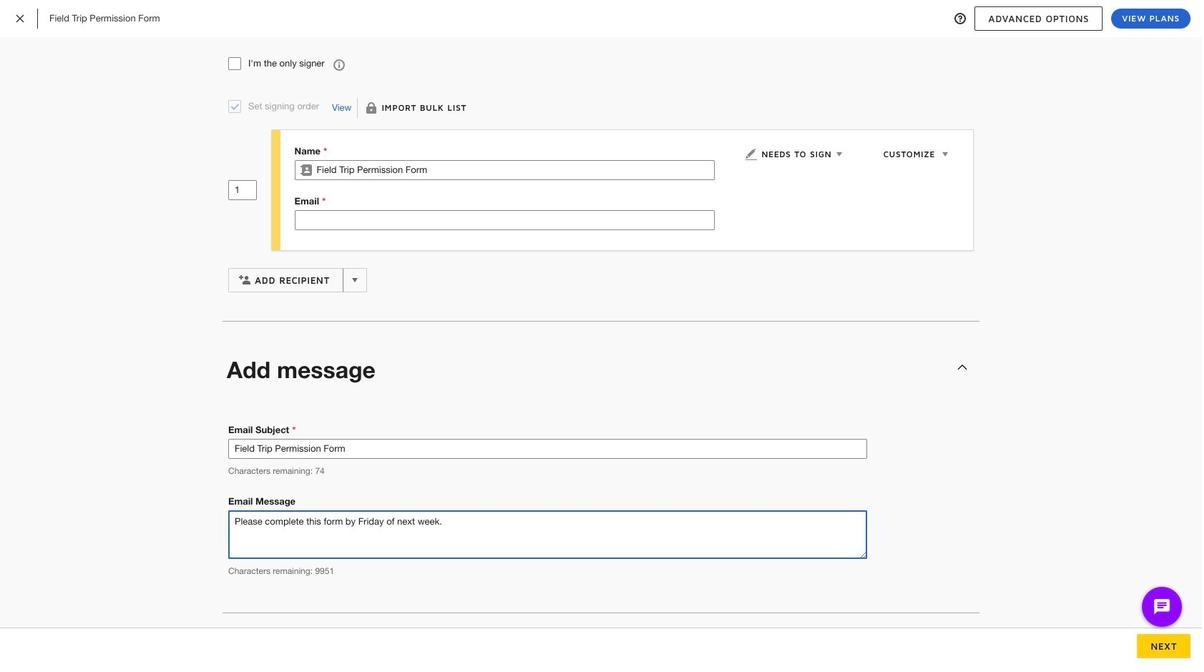 Task type: locate. For each thing, give the bounding box(es) containing it.
None text field
[[295, 211, 714, 230]]

None number field
[[229, 181, 256, 200]]

Enter Message text field
[[228, 511, 867, 560]]

None text field
[[317, 161, 714, 180]]

Complete with DocuSign: text field
[[229, 440, 866, 459]]



Task type: vqa. For each thing, say whether or not it's contained in the screenshot.
text box
yes



